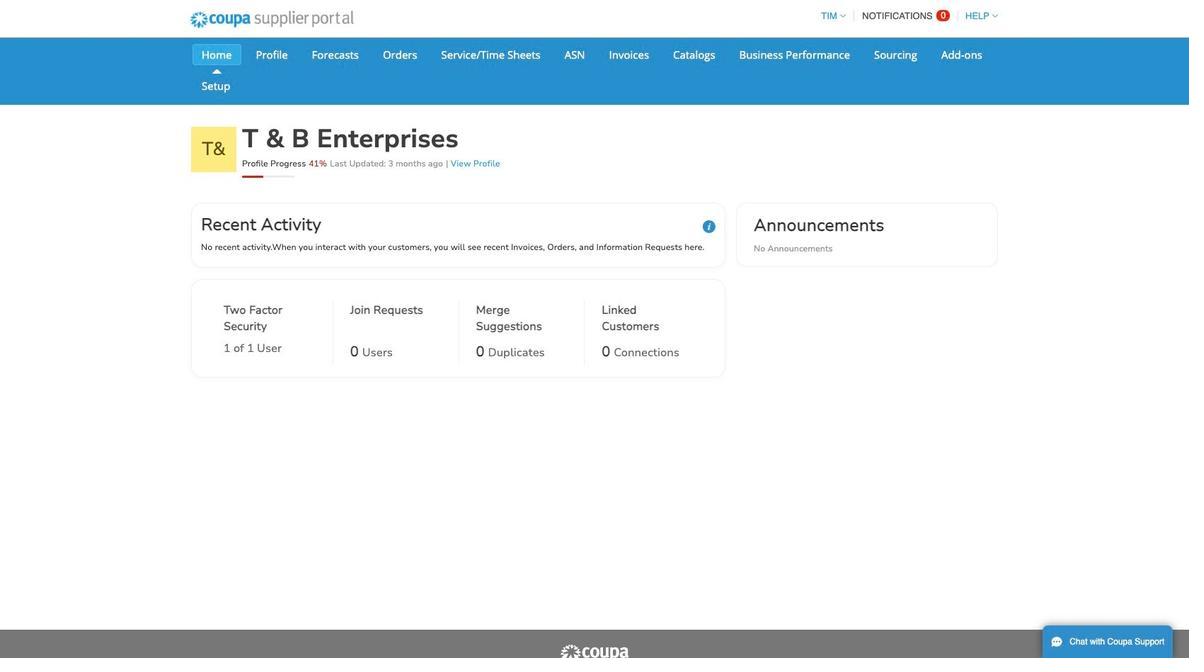 Task type: describe. For each thing, give the bounding box(es) containing it.
0 vertical spatial coupa supplier portal image
[[181, 2, 363, 38]]

1 vertical spatial coupa supplier portal image
[[560, 644, 630, 658]]



Task type: locate. For each thing, give the bounding box(es) containing it.
coupa supplier portal image
[[181, 2, 363, 38], [560, 644, 630, 658]]

t& image
[[191, 127, 237, 172]]

additional information image
[[703, 220, 716, 233]]

navigation
[[816, 2, 999, 30]]

1 horizontal spatial coupa supplier portal image
[[560, 644, 630, 658]]

0 horizontal spatial coupa supplier portal image
[[181, 2, 363, 38]]



Task type: vqa. For each thing, say whether or not it's contained in the screenshot.
Coupa Supplier Portal Image to the top
yes



